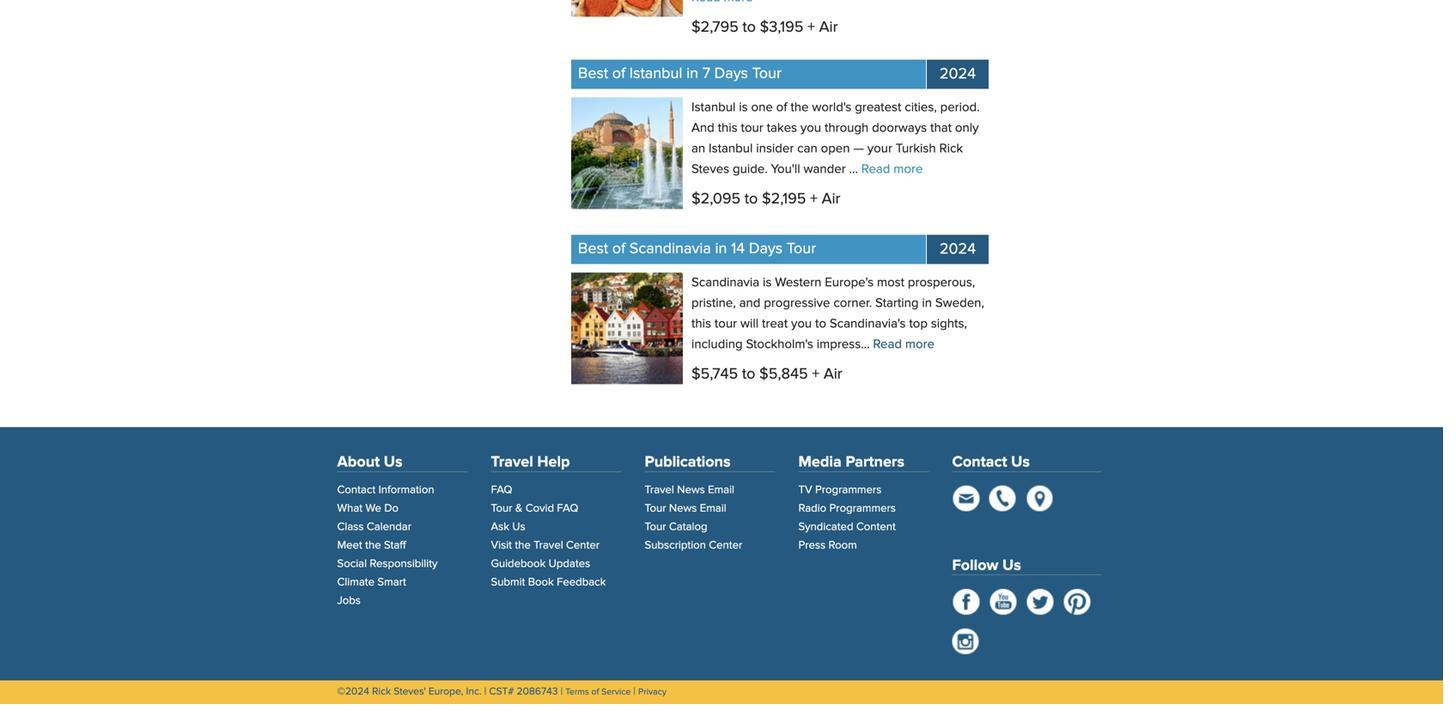 Task type: describe. For each thing, give the bounding box(es) containing it.
0 vertical spatial istanbul
[[630, 66, 683, 82]]

istanbul is one of the world's greatest cities, period. and this tour takes you through doorways that only an istanbul insider can open — your turkish rick steves guide. you'll wander ...
[[692, 101, 980, 176]]

&
[[516, 503, 523, 515]]

we
[[366, 503, 382, 515]]

tour up tour catalog link
[[645, 503, 666, 515]]

social responsibility link
[[337, 559, 438, 570]]

best of istanbul in 7 days tour 2024 image
[[571, 98, 683, 209]]

submit book feedback link
[[491, 577, 606, 589]]

room
[[829, 540, 857, 552]]

social
[[337, 559, 367, 570]]

press
[[799, 540, 826, 552]]

contact information what we do class calendar meet the staff social responsibility climate smart jobs
[[337, 485, 438, 607]]

air for $2,095 to $2,195 + air
[[822, 192, 841, 207]]

about us
[[337, 455, 403, 471]]

terms of service link
[[566, 688, 631, 697]]

contact for contact us
[[953, 455, 1008, 471]]

travel news email tour news email tour catalog subscription center
[[645, 485, 743, 552]]

that
[[931, 122, 952, 135]]

publications
[[645, 455, 731, 471]]

turkish
[[896, 143, 936, 156]]

ask
[[491, 522, 510, 533]]

best for best of istanbul in 7 days tour
[[578, 66, 609, 82]]

0 vertical spatial scandinavia
[[630, 242, 711, 257]]

you inside 'istanbul is one of the world's greatest cities, period. and this tour takes you through doorways that only an istanbul insider can open — your turkish rick steves guide. you'll wander ...'
[[801, 122, 822, 135]]

best of scandinavia in 14 days tour
[[578, 242, 816, 257]]

visit
[[491, 540, 512, 552]]

steves'
[[394, 687, 426, 697]]

days for 14
[[749, 242, 783, 257]]

prosperous,
[[908, 277, 976, 290]]

greatest
[[855, 101, 902, 114]]

tv programmers link
[[799, 485, 882, 496]]

content
[[857, 522, 896, 533]]

insider
[[756, 143, 794, 156]]

privacy
[[639, 688, 667, 697]]

2 vertical spatial istanbul
[[709, 143, 753, 156]]

best of istanbul in 7 days tour
[[578, 66, 782, 82]]

meet
[[337, 540, 362, 552]]

the for faq tour & covid faq ask us visit the travel center guidebook updates submit book feedback
[[515, 540, 531, 552]]

us for about us
[[384, 455, 403, 471]]

1 vertical spatial rick
[[372, 687, 391, 697]]

through
[[825, 122, 869, 135]]

us for follow us
[[1003, 559, 1022, 574]]

will
[[741, 318, 759, 331]]

follow us
[[953, 559, 1022, 574]]

tour inside scandinavia is western europe's most prosperous, pristine, and progressive corner. starting in sweden, this tour will treat you to scandinavia's top sights, including stockholm's impress...
[[715, 318, 737, 331]]

contact us
[[953, 455, 1030, 471]]

western
[[775, 277, 822, 290]]

this inside scandinavia is western europe's most prosperous, pristine, and progressive corner. starting in sweden, this tour will treat you to scandinavia's top sights, including stockholm's impress...
[[692, 318, 712, 331]]

center inside travel news email tour news email tour catalog subscription center
[[709, 540, 743, 552]]

service
[[602, 688, 631, 697]]

feedback
[[557, 577, 606, 589]]

+ for $2,195
[[810, 192, 818, 207]]

and
[[740, 297, 761, 310]]

smart
[[378, 577, 406, 589]]

travel help
[[491, 455, 570, 471]]

+ for $5,845
[[812, 367, 820, 382]]

©2024
[[337, 687, 370, 697]]

information
[[379, 485, 434, 496]]

impress...
[[817, 339, 870, 352]]

inc.
[[466, 687, 482, 697]]

book
[[528, 577, 554, 589]]

center inside faq tour & covid faq ask us visit the travel center guidebook updates submit book feedback
[[566, 540, 600, 552]]

1 vertical spatial istanbul
[[692, 101, 736, 114]]

help
[[537, 455, 570, 471]]

syndicated content link
[[799, 522, 896, 533]]

tour inside 'istanbul is one of the world's greatest cities, period. and this tour takes you through doorways that only an istanbul insider can open — your turkish rick steves guide. you'll wander ...'
[[741, 122, 764, 135]]

an
[[692, 143, 706, 156]]

including
[[692, 339, 743, 352]]

jobs link
[[337, 596, 361, 607]]

$2,195
[[762, 192, 806, 207]]

updates
[[549, 559, 591, 570]]

guide.
[[733, 163, 768, 176]]

of inside ©2024 rick steves' europe, inc. | cst# 2086743 | terms of service | privacy
[[592, 688, 599, 697]]

submit
[[491, 577, 525, 589]]

in for 14
[[715, 242, 727, 257]]

class
[[337, 522, 364, 533]]

1 vertical spatial email
[[700, 503, 727, 515]]

in for 7
[[687, 66, 699, 82]]

$5,745
[[692, 367, 738, 382]]

7
[[703, 66, 711, 82]]

most
[[877, 277, 905, 290]]

+ for $3,195
[[808, 20, 816, 35]]

ask us link
[[491, 522, 526, 533]]

climate
[[337, 577, 375, 589]]

world's
[[812, 101, 852, 114]]

top
[[909, 318, 928, 331]]

climate smart link
[[337, 577, 406, 589]]

what we do link
[[337, 503, 399, 515]]

0 vertical spatial programmers
[[816, 485, 882, 496]]

$3,195
[[760, 20, 804, 35]]

catalog
[[669, 522, 708, 533]]

best for best of scandinavia in 14 days tour
[[578, 242, 609, 257]]

—
[[854, 143, 864, 156]]

open
[[821, 143, 850, 156]]

1 vertical spatial faq
[[557, 503, 579, 515]]

of inside 'istanbul is one of the world's greatest cities, period. and this tour takes you through doorways that only an istanbul insider can open — your turkish rick steves guide. you'll wander ...'
[[777, 101, 788, 114]]

media
[[799, 455, 842, 471]]

tour for best of istanbul in 7 days tour
[[752, 66, 782, 82]]

tv
[[799, 485, 813, 496]]

corner.
[[834, 297, 872, 310]]

read for $5,745 to $5,845 + air
[[873, 339, 902, 352]]

tour inside faq tour & covid faq ask us visit the travel center guidebook updates submit book feedback
[[491, 503, 513, 515]]

more for $2,095 to $2,195 + air
[[894, 163, 923, 176]]

read for $2,095 to $2,195 + air
[[862, 163, 891, 176]]

to for $2,195
[[745, 192, 758, 207]]

media partners
[[799, 455, 905, 471]]

rick inside 'istanbul is one of the world's greatest cities, period. and this tour takes you through doorways that only an istanbul insider can open — your turkish rick steves guide. you'll wander ...'
[[940, 143, 963, 156]]

tv programmers radio programmers syndicated content press room
[[799, 485, 896, 552]]



Task type: vqa. For each thing, say whether or not it's contained in the screenshot.
the rightmost Rick
yes



Task type: locate. For each thing, give the bounding box(es) containing it.
tour
[[752, 66, 782, 82], [787, 242, 816, 257], [491, 503, 513, 515], [645, 503, 666, 515], [645, 522, 666, 533]]

read more for $5,745 to $5,845 + air
[[873, 339, 935, 352]]

0 vertical spatial contact
[[953, 455, 1008, 471]]

+ right $3,195 at the right top
[[808, 20, 816, 35]]

europe's
[[825, 277, 874, 290]]

to left $3,195 at the right top
[[743, 20, 756, 35]]

1 horizontal spatial |
[[561, 687, 563, 697]]

tour & covid faq link
[[491, 503, 579, 515]]

0 horizontal spatial contact
[[337, 485, 376, 496]]

| left terms
[[561, 687, 563, 697]]

of
[[612, 66, 626, 82], [777, 101, 788, 114], [612, 242, 626, 257], [592, 688, 599, 697]]

read more down top
[[873, 339, 935, 352]]

rick down that at right top
[[940, 143, 963, 156]]

1 vertical spatial travel
[[645, 485, 674, 496]]

news up catalog
[[669, 503, 697, 515]]

2 2024 from the top
[[940, 242, 976, 257]]

of right one at the top right
[[777, 101, 788, 114]]

0 vertical spatial rick
[[940, 143, 963, 156]]

news
[[677, 485, 705, 496], [669, 503, 697, 515]]

| left 'privacy' link
[[634, 687, 636, 697]]

0 horizontal spatial this
[[692, 318, 712, 331]]

subscription center link
[[645, 540, 743, 552]]

read
[[862, 163, 891, 176], [873, 339, 902, 352]]

of down best of turkey in 13 days tour 2024 image
[[612, 66, 626, 82]]

1 vertical spatial programmers
[[830, 503, 896, 515]]

1 vertical spatial scandinavia
[[692, 277, 760, 290]]

tour down one at the top right
[[741, 122, 764, 135]]

0 vertical spatial days
[[715, 66, 748, 82]]

0 vertical spatial 2024
[[940, 67, 976, 82]]

the down class calendar "link"
[[365, 540, 381, 552]]

faq tour & covid faq ask us visit the travel center guidebook updates submit book feedback
[[491, 485, 606, 589]]

1 horizontal spatial faq
[[557, 503, 579, 515]]

the inside 'istanbul is one of the world's greatest cities, period. and this tour takes you through doorways that only an istanbul insider can open — your turkish rick steves guide. you'll wander ...'
[[791, 101, 809, 114]]

period.
[[941, 101, 980, 114]]

0 horizontal spatial rick
[[372, 687, 391, 697]]

air right $3,195 at the right top
[[820, 20, 838, 35]]

istanbul
[[630, 66, 683, 82], [692, 101, 736, 114], [709, 143, 753, 156]]

0 vertical spatial email
[[708, 485, 735, 496]]

1 vertical spatial +
[[810, 192, 818, 207]]

0 vertical spatial best
[[578, 66, 609, 82]]

travel inside faq tour & covid faq ask us visit the travel center guidebook updates submit book feedback
[[534, 540, 563, 552]]

0 horizontal spatial in
[[687, 66, 699, 82]]

2024 for best of scandinavia in 14 days tour
[[940, 242, 976, 257]]

1 vertical spatial in
[[715, 242, 727, 257]]

2086743
[[517, 687, 558, 697]]

travel for travel news email tour news email tour catalog subscription center
[[645, 485, 674, 496]]

this
[[718, 122, 738, 135], [692, 318, 712, 331]]

starting
[[876, 297, 919, 310]]

this right and
[[718, 122, 738, 135]]

tour for best of scandinavia in 14 days tour
[[787, 242, 816, 257]]

0 horizontal spatial the
[[365, 540, 381, 552]]

1 horizontal spatial center
[[709, 540, 743, 552]]

1 | from the left
[[484, 687, 487, 697]]

center right subscription
[[709, 540, 743, 552]]

syndicated
[[799, 522, 854, 533]]

you
[[801, 122, 822, 135], [791, 318, 812, 331]]

2 vertical spatial +
[[812, 367, 820, 382]]

scandinavia's
[[830, 318, 906, 331]]

privacy link
[[639, 688, 667, 697]]

europe,
[[429, 687, 464, 697]]

programmers up content
[[830, 503, 896, 515]]

email up "tour news email" link
[[708, 485, 735, 496]]

in up top
[[922, 297, 932, 310]]

1 horizontal spatial contact
[[953, 455, 1008, 471]]

contact inside contact information what we do class calendar meet the staff social responsibility climate smart jobs
[[337, 485, 376, 496]]

2024 up prosperous,
[[940, 242, 976, 257]]

air
[[820, 20, 838, 35], [822, 192, 841, 207], [824, 367, 843, 382]]

more for $5,745 to $5,845 + air
[[906, 339, 935, 352]]

you'll
[[771, 163, 801, 176]]

$5,745 to $5,845 + air
[[692, 367, 843, 382]]

tour up one at the top right
[[752, 66, 782, 82]]

email
[[708, 485, 735, 496], [700, 503, 727, 515]]

what
[[337, 503, 363, 515]]

istanbul left 7
[[630, 66, 683, 82]]

can
[[798, 143, 818, 156]]

scandinavia inside scandinavia is western europe's most prosperous, pristine, and progressive corner. starting in sweden, this tour will treat you to scandinavia's top sights, including stockholm's impress...
[[692, 277, 760, 290]]

14
[[731, 242, 745, 257]]

to up impress...
[[816, 318, 827, 331]]

0 horizontal spatial center
[[566, 540, 600, 552]]

0 vertical spatial is
[[739, 101, 748, 114]]

faq right covid
[[557, 503, 579, 515]]

0 horizontal spatial faq
[[491, 485, 513, 496]]

2 vertical spatial air
[[824, 367, 843, 382]]

the for contact information what we do class calendar meet the staff social responsibility climate smart jobs
[[365, 540, 381, 552]]

1 vertical spatial air
[[822, 192, 841, 207]]

meet the staff link
[[337, 540, 406, 552]]

email down travel news email link
[[700, 503, 727, 515]]

1 vertical spatial read more
[[873, 339, 935, 352]]

press room link
[[799, 540, 857, 552]]

us
[[384, 455, 403, 471], [1012, 455, 1030, 471], [512, 522, 526, 533], [1003, 559, 1022, 574]]

0 vertical spatial more
[[894, 163, 923, 176]]

in inside scandinavia is western europe's most prosperous, pristine, and progressive corner. starting in sweden, this tour will treat you to scandinavia's top sights, including stockholm's impress...
[[922, 297, 932, 310]]

do
[[384, 503, 399, 515]]

read more
[[862, 163, 923, 176], [873, 339, 935, 352]]

is left western
[[763, 277, 772, 290]]

$2,795
[[692, 20, 739, 35]]

responsibility
[[370, 559, 438, 570]]

you inside scandinavia is western europe's most prosperous, pristine, and progressive corner. starting in sweden, this tour will treat you to scandinavia's top sights, including stockholm's impress...
[[791, 318, 812, 331]]

0 vertical spatial in
[[687, 66, 699, 82]]

the inside contact information what we do class calendar meet the staff social responsibility climate smart jobs
[[365, 540, 381, 552]]

you down progressive
[[791, 318, 812, 331]]

2 best from the top
[[578, 242, 609, 257]]

0 vertical spatial +
[[808, 20, 816, 35]]

scandinavia left 14
[[630, 242, 711, 257]]

center
[[566, 540, 600, 552], [709, 540, 743, 552]]

| right inc.
[[484, 687, 487, 697]]

©2024 rick steves' europe, inc. | cst# 2086743 | terms of service | privacy
[[337, 687, 667, 697]]

steves
[[692, 163, 730, 176]]

scandinavia
[[630, 242, 711, 257], [692, 277, 760, 290]]

+ right $5,845
[[812, 367, 820, 382]]

1 vertical spatial news
[[669, 503, 697, 515]]

stockholm's
[[746, 339, 814, 352]]

travel for travel help
[[491, 455, 533, 471]]

tour catalog link
[[645, 522, 708, 533]]

covid
[[526, 503, 554, 515]]

tour news email link
[[645, 503, 727, 515]]

radio
[[799, 503, 827, 515]]

$2,795 to $3,195 + air
[[692, 20, 838, 35]]

this inside 'istanbul is one of the world's greatest cities, period. and this tour takes you through doorways that only an istanbul insider can open — your turkish rick steves guide. you'll wander ...'
[[718, 122, 738, 135]]

best of turkey in 13 days tour 2024 image
[[571, 0, 683, 17]]

contact
[[953, 455, 1008, 471], [337, 485, 376, 496]]

0 horizontal spatial travel
[[491, 455, 533, 471]]

+
[[808, 20, 816, 35], [810, 192, 818, 207], [812, 367, 820, 382]]

travel up guidebook updates link
[[534, 540, 563, 552]]

1 vertical spatial 2024
[[940, 242, 976, 257]]

faq link
[[491, 485, 513, 496]]

air for $2,795 to $3,195 + air
[[820, 20, 838, 35]]

2 | from the left
[[561, 687, 563, 697]]

only
[[955, 122, 979, 135]]

travel up "tour news email" link
[[645, 485, 674, 496]]

tour up subscription
[[645, 522, 666, 533]]

your
[[868, 143, 893, 156]]

read down scandinavia's
[[873, 339, 902, 352]]

to for $3,195
[[743, 20, 756, 35]]

istanbul up and
[[692, 101, 736, 114]]

$5,845
[[760, 367, 808, 382]]

tour for travel news email tour news email tour catalog subscription center
[[645, 522, 666, 533]]

jobs
[[337, 596, 361, 607]]

sights,
[[931, 318, 968, 331]]

+ right $2,195
[[810, 192, 818, 207]]

1 vertical spatial you
[[791, 318, 812, 331]]

read more for $2,095 to $2,195 + air
[[862, 163, 923, 176]]

1 2024 from the top
[[940, 67, 976, 82]]

in left 14
[[715, 242, 727, 257]]

is for 14
[[763, 277, 772, 290]]

and
[[692, 122, 715, 135]]

guidebook
[[491, 559, 546, 570]]

partners
[[846, 455, 905, 471]]

days right 7
[[715, 66, 748, 82]]

1 horizontal spatial the
[[515, 540, 531, 552]]

subscription
[[645, 540, 706, 552]]

tour up "including"
[[715, 318, 737, 331]]

0 vertical spatial air
[[820, 20, 838, 35]]

0 vertical spatial faq
[[491, 485, 513, 496]]

1 vertical spatial days
[[749, 242, 783, 257]]

1 horizontal spatial days
[[749, 242, 783, 257]]

0 vertical spatial news
[[677, 485, 705, 496]]

the up takes
[[791, 101, 809, 114]]

0 horizontal spatial |
[[484, 687, 487, 697]]

faq
[[491, 485, 513, 496], [557, 503, 579, 515]]

scandinavia up pristine,
[[692, 277, 760, 290]]

best of scandinavia in 14 days tour 2024 image
[[571, 273, 683, 385]]

programmers up radio programmers link
[[816, 485, 882, 496]]

you up "can"
[[801, 122, 822, 135]]

1 vertical spatial tour
[[715, 318, 737, 331]]

rick left steves'
[[372, 687, 391, 697]]

to right $5,745
[[742, 367, 756, 382]]

is inside 'istanbul is one of the world's greatest cities, period. and this tour takes you through doorways that only an istanbul insider can open — your turkish rick steves guide. you'll wander ...'
[[739, 101, 748, 114]]

contact for contact information what we do class calendar meet the staff social responsibility climate smart jobs
[[337, 485, 376, 496]]

2 horizontal spatial |
[[634, 687, 636, 697]]

travel inside travel news email tour news email tour catalog subscription center
[[645, 485, 674, 496]]

1 vertical spatial is
[[763, 277, 772, 290]]

more down top
[[906, 339, 935, 352]]

tour left &
[[491, 503, 513, 515]]

read more down your
[[862, 163, 923, 176]]

0 vertical spatial read
[[862, 163, 891, 176]]

0 vertical spatial this
[[718, 122, 738, 135]]

$2,095
[[692, 192, 741, 207]]

the inside faq tour & covid faq ask us visit the travel center guidebook updates submit book feedback
[[515, 540, 531, 552]]

0 horizontal spatial days
[[715, 66, 748, 82]]

to for $5,845
[[742, 367, 756, 382]]

0 horizontal spatial tour
[[715, 318, 737, 331]]

cst#
[[489, 687, 514, 697]]

days right 14
[[749, 242, 783, 257]]

1 horizontal spatial in
[[715, 242, 727, 257]]

one
[[751, 101, 773, 114]]

radio programmers link
[[799, 503, 896, 515]]

news up "tour news email" link
[[677, 485, 705, 496]]

2024 up period.
[[940, 67, 976, 82]]

the up guidebook in the bottom left of the page
[[515, 540, 531, 552]]

1 horizontal spatial travel
[[534, 540, 563, 552]]

to down guide.
[[745, 192, 758, 207]]

center up updates on the bottom left of page
[[566, 540, 600, 552]]

1 vertical spatial this
[[692, 318, 712, 331]]

1 vertical spatial read
[[873, 339, 902, 352]]

1 vertical spatial best
[[578, 242, 609, 257]]

us inside faq tour & covid faq ask us visit the travel center guidebook updates submit book feedback
[[512, 522, 526, 533]]

istanbul up guide.
[[709, 143, 753, 156]]

0 vertical spatial tour
[[741, 122, 764, 135]]

0 horizontal spatial is
[[739, 101, 748, 114]]

the
[[791, 101, 809, 114], [365, 540, 381, 552], [515, 540, 531, 552]]

contact information link
[[337, 485, 434, 496]]

1 center from the left
[[566, 540, 600, 552]]

us for contact us
[[1012, 455, 1030, 471]]

1 horizontal spatial rick
[[940, 143, 963, 156]]

air down 'wander'
[[822, 192, 841, 207]]

2 vertical spatial travel
[[534, 540, 563, 552]]

in left 7
[[687, 66, 699, 82]]

3 | from the left
[[634, 687, 636, 697]]

is inside scandinavia is western europe's most prosperous, pristine, and progressive corner. starting in sweden, this tour will treat you to scandinavia's top sights, including stockholm's impress...
[[763, 277, 772, 290]]

programmers
[[816, 485, 882, 496], [830, 503, 896, 515]]

tour up western
[[787, 242, 816, 257]]

1 vertical spatial more
[[906, 339, 935, 352]]

faq up ask
[[491, 485, 513, 496]]

wander
[[804, 163, 846, 176]]

2 horizontal spatial in
[[922, 297, 932, 310]]

0 vertical spatial you
[[801, 122, 822, 135]]

1 horizontal spatial is
[[763, 277, 772, 290]]

2 horizontal spatial the
[[791, 101, 809, 114]]

terms
[[566, 688, 589, 697]]

to inside scandinavia is western europe's most prosperous, pristine, and progressive corner. starting in sweden, this tour will treat you to scandinavia's top sights, including stockholm's impress...
[[816, 318, 827, 331]]

treat
[[762, 318, 788, 331]]

air down impress...
[[824, 367, 843, 382]]

1 vertical spatial contact
[[337, 485, 376, 496]]

travel up faq link
[[491, 455, 533, 471]]

0 vertical spatial read more
[[862, 163, 923, 176]]

2 center from the left
[[709, 540, 743, 552]]

best
[[578, 66, 609, 82], [578, 242, 609, 257]]

this down pristine,
[[692, 318, 712, 331]]

...
[[849, 163, 858, 176]]

2024 for best of istanbul in 7 days tour
[[940, 67, 976, 82]]

of up the best of scandinavia in 14 days tour 2024 image at the left of the page
[[612, 242, 626, 257]]

air inside $2,795 to $3,195 + air link
[[820, 20, 838, 35]]

to
[[743, 20, 756, 35], [745, 192, 758, 207], [816, 318, 827, 331], [742, 367, 756, 382]]

days for 7
[[715, 66, 748, 82]]

of right terms
[[592, 688, 599, 697]]

about
[[337, 455, 380, 471]]

2 vertical spatial in
[[922, 297, 932, 310]]

is for 7
[[739, 101, 748, 114]]

more down turkish
[[894, 163, 923, 176]]

1 horizontal spatial this
[[718, 122, 738, 135]]

calendar
[[367, 522, 412, 533]]

1 horizontal spatial tour
[[741, 122, 764, 135]]

$2,795 to $3,195 + air link
[[571, 0, 989, 43]]

is left one at the top right
[[739, 101, 748, 114]]

read down your
[[862, 163, 891, 176]]

2 horizontal spatial travel
[[645, 485, 674, 496]]

1 best from the top
[[578, 66, 609, 82]]

staff
[[384, 540, 406, 552]]

0 vertical spatial travel
[[491, 455, 533, 471]]

air for $5,745 to $5,845 + air
[[824, 367, 843, 382]]



